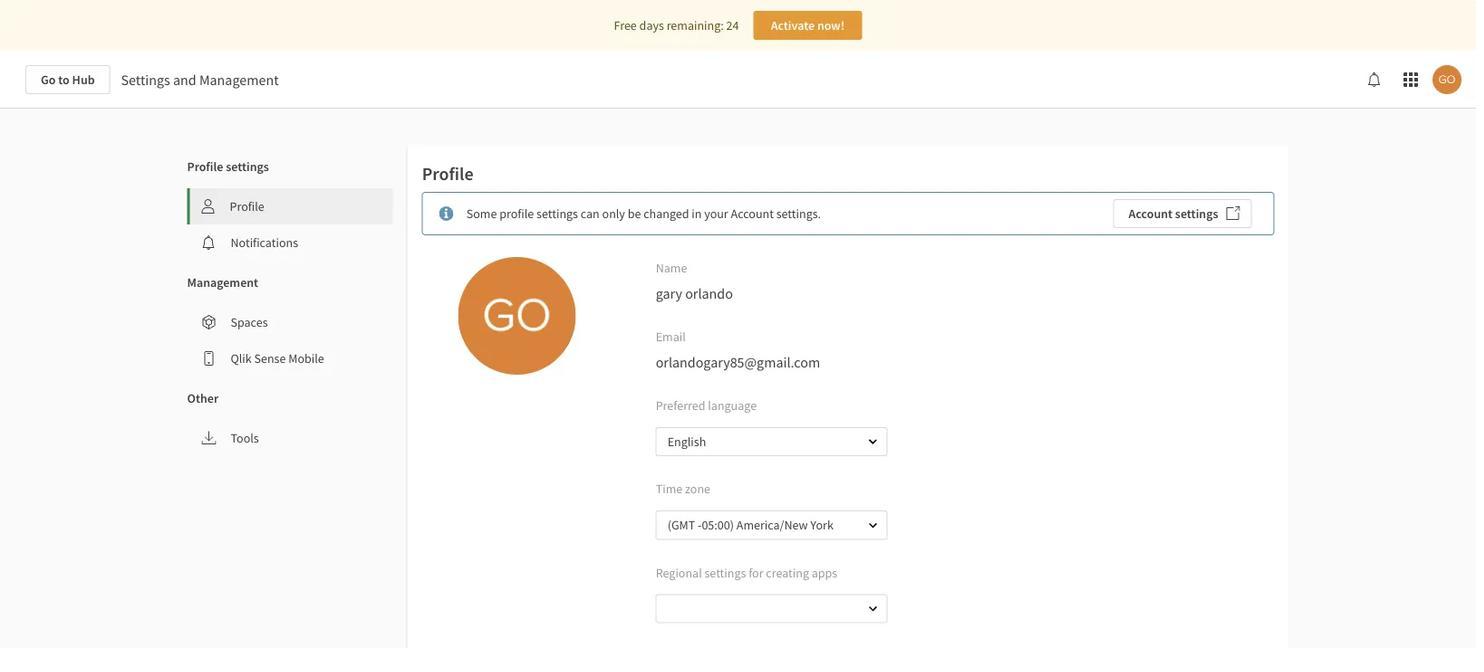 Task type: describe. For each thing, give the bounding box(es) containing it.
go to hub link
[[25, 65, 110, 94]]

apps
[[812, 565, 838, 581]]

qlik
[[231, 351, 252, 367]]

name
[[656, 260, 687, 276]]

be
[[628, 206, 641, 222]]

profile link
[[190, 189, 393, 225]]

2 account from the left
[[1129, 206, 1173, 222]]

other
[[187, 391, 219, 407]]

0 vertical spatial management
[[199, 71, 279, 89]]

preferred language
[[656, 398, 757, 414]]

go to hub
[[41, 72, 95, 88]]

preferred
[[656, 398, 706, 414]]

free
[[614, 17, 637, 34]]

some
[[467, 206, 497, 222]]

open image
[[868, 437, 879, 448]]

activate now! link
[[754, 11, 862, 40]]

notifications
[[231, 235, 298, 251]]

1 vertical spatial management
[[187, 275, 258, 291]]

tools
[[231, 431, 259, 447]]

regional
[[656, 565, 702, 581]]

email orlandogary85@gmail.com
[[656, 329, 820, 372]]

orlandogary85@gmail.com
[[656, 353, 820, 372]]

orlando
[[685, 285, 733, 303]]

account settings
[[1129, 206, 1219, 222]]

now!
[[817, 17, 845, 34]]

regional settings for creating apps
[[656, 565, 838, 581]]

profile settings
[[187, 159, 269, 175]]

name gary orlando
[[656, 260, 733, 303]]

open image for regional settings for creating apps
[[868, 604, 879, 615]]

sense
[[254, 351, 286, 367]]

your
[[704, 206, 728, 222]]

only
[[602, 206, 625, 222]]

zone
[[685, 481, 711, 498]]

activate
[[771, 17, 815, 34]]

days
[[640, 17, 664, 34]]

remaining:
[[667, 17, 724, 34]]

creating
[[766, 565, 809, 581]]

and
[[173, 71, 196, 89]]

profile
[[500, 206, 534, 222]]

gary orlando image
[[458, 257, 576, 375]]

mobile
[[288, 351, 324, 367]]

changed
[[644, 206, 689, 222]]

free days remaining: 24
[[614, 17, 739, 34]]

account settings link
[[1114, 199, 1252, 228]]



Task type: vqa. For each thing, say whether or not it's contained in the screenshot.
Chart
no



Task type: locate. For each thing, give the bounding box(es) containing it.
2 open image from the top
[[868, 604, 879, 615]]

qlik sense mobile link
[[187, 341, 393, 377]]

None text field
[[658, 428, 853, 457]]

settings
[[226, 159, 269, 175], [537, 206, 578, 222], [1175, 206, 1219, 222], [705, 565, 746, 581]]

1 horizontal spatial account
[[1129, 206, 1173, 222]]

gary orlando image
[[1433, 65, 1462, 94]]

0 vertical spatial open image
[[868, 520, 879, 531]]

profile up 'some' at left
[[422, 163, 474, 185]]

0 horizontal spatial profile
[[187, 159, 223, 175]]

settings.
[[777, 206, 821, 222]]

settings for profile settings
[[226, 159, 269, 175]]

notifications link
[[187, 225, 393, 261]]

gary
[[656, 285, 683, 303]]

open image
[[868, 520, 879, 531], [868, 604, 879, 615]]

None text field
[[658, 511, 853, 540], [658, 595, 853, 624], [658, 511, 853, 540], [658, 595, 853, 624]]

alert
[[422, 192, 1275, 236]]

tools link
[[187, 421, 393, 457]]

management right and
[[199, 71, 279, 89]]

management up spaces
[[187, 275, 258, 291]]

1 account from the left
[[731, 206, 774, 222]]

profile up notifications
[[230, 198, 264, 215]]

to
[[58, 72, 70, 88]]

time
[[656, 481, 683, 498]]

in
[[692, 206, 702, 222]]

time zone
[[656, 481, 711, 498]]

24
[[726, 17, 739, 34]]

settings for account settings
[[1175, 206, 1219, 222]]

email
[[656, 329, 686, 345]]

settings
[[121, 71, 170, 89]]

1 vertical spatial open image
[[868, 604, 879, 615]]

0 horizontal spatial account
[[731, 206, 774, 222]]

some profile settings can only be changed in your account settings.
[[467, 206, 821, 222]]

1 open image from the top
[[868, 520, 879, 531]]

for
[[749, 565, 764, 581]]

language
[[708, 398, 757, 414]]

settings for regional settings for creating apps
[[705, 565, 746, 581]]

alert containing some profile settings can only be changed in your account settings.
[[422, 192, 1275, 236]]

profile down settings and management
[[187, 159, 223, 175]]

profile
[[187, 159, 223, 175], [422, 163, 474, 185], [230, 198, 264, 215]]

qlik sense mobile
[[231, 351, 324, 367]]

can
[[581, 206, 600, 222]]

account
[[731, 206, 774, 222], [1129, 206, 1173, 222]]

spaces link
[[187, 305, 393, 341]]

management
[[199, 71, 279, 89], [187, 275, 258, 291]]

spaces
[[231, 315, 268, 331]]

2 horizontal spatial profile
[[422, 163, 474, 185]]

settings and management
[[121, 71, 279, 89]]

go
[[41, 72, 56, 88]]

hub
[[72, 72, 95, 88]]

activate now!
[[771, 17, 845, 34]]

open image for time zone
[[868, 520, 879, 531]]

1 horizontal spatial profile
[[230, 198, 264, 215]]



